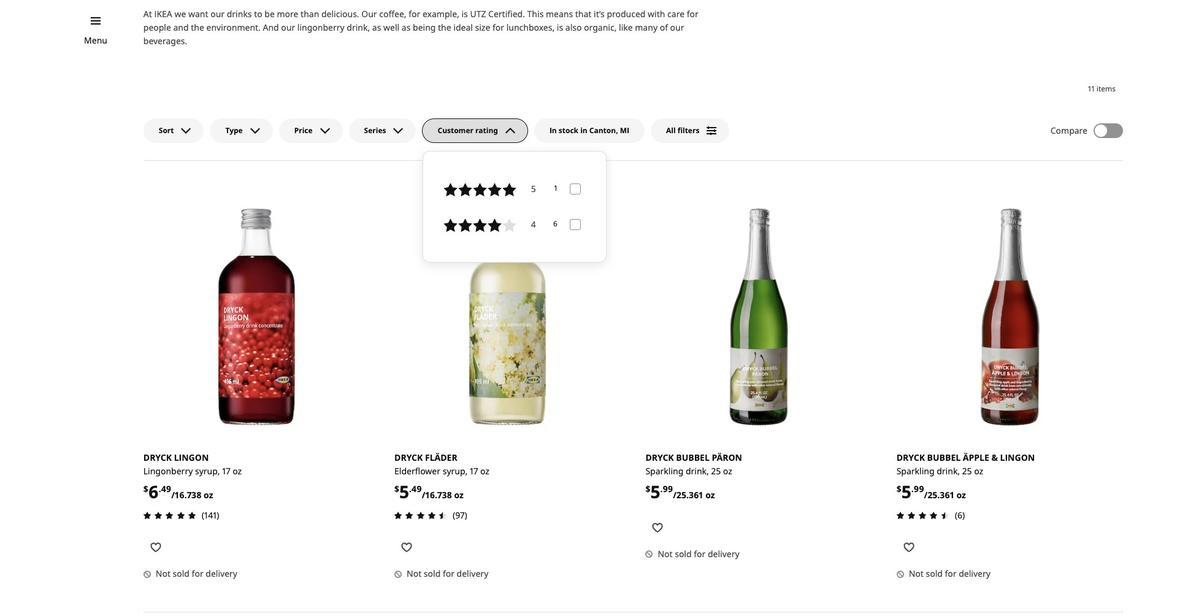 Task type: vqa. For each thing, say whether or not it's contained in the screenshot.
is to the bottom
yes



Task type: describe. For each thing, give the bounding box(es) containing it.
1 the from the left
[[191, 21, 204, 33]]

utz
[[470, 8, 486, 20]]

all filters
[[667, 125, 700, 136]]

customer rating
[[438, 125, 498, 136]]

1
[[555, 183, 558, 194]]

coffee,
[[379, 8, 407, 20]]

. inside the dryck bubbel päron sparkling drink, 25 oz $ 5 . 99 /25.361 oz
[[661, 483, 663, 495]]

sold for /16.738
[[173, 568, 190, 580]]

our
[[362, 8, 377, 20]]

ideal
[[454, 21, 473, 33]]

2 as from the left
[[402, 21, 411, 33]]

and
[[173, 21, 189, 33]]

$ inside dryck fläder elderflower syrup, 17 oz $ 5 . 49 /16.738 oz
[[395, 483, 400, 495]]

this
[[528, 8, 544, 20]]

5 stars element
[[531, 182, 536, 197]]

and
[[263, 21, 279, 33]]

(6)
[[956, 510, 966, 521]]

dryck for $
[[646, 452, 674, 463]]

not for 99
[[658, 548, 673, 560]]

. inside dryck lingon lingonberry syrup, 17 oz $ 6 . 49 /16.738 oz
[[159, 483, 161, 495]]

not sold for delivery for /16.738
[[156, 568, 238, 580]]

not for /16.738
[[156, 568, 171, 580]]

2 the from the left
[[438, 21, 452, 33]]

elderflower
[[395, 465, 441, 477]]

4
[[531, 218, 536, 230]]

certified.
[[489, 8, 525, 20]]

/16.738 for 5
[[422, 489, 452, 501]]

like
[[619, 21, 633, 33]]

dryck bubbel äpple & lingon sparkling drink, 25 oz $ 5 . 99 /25.361 oz
[[897, 452, 1036, 503]]

stock
[[559, 125, 579, 136]]

at ikea we want our drinks to be more than delicious. our coffee, for example, is utz certified. this means that it's produced with care for people and the environment. and our lingonberry drink, as well as being the ideal size for lunchboxes, is also organic, like many of our beverages.
[[143, 8, 699, 47]]

type
[[226, 125, 243, 136]]

49 for 5
[[412, 483, 422, 495]]

means
[[546, 8, 573, 20]]

many
[[635, 21, 658, 33]]

dryck lingon lingonberry syrup, 17 oz $ 6 . 49 /16.738 oz
[[143, 452, 242, 503]]

lingon inside dryck lingon lingonberry syrup, 17 oz $ 6 . 49 /16.738 oz
[[174, 452, 209, 463]]

delivery for /16.738
[[206, 568, 238, 580]]

being
[[413, 21, 436, 33]]

menu
[[84, 34, 107, 46]]

11
[[1089, 83, 1096, 94]]

rating
[[476, 125, 498, 136]]

lingon inside the dryck bubbel äpple & lingon sparkling drink, 25 oz $ 5 . 99 /25.361 oz
[[1001, 452, 1036, 463]]

at
[[143, 8, 152, 20]]

sort button
[[143, 118, 204, 143]]

we
[[175, 8, 186, 20]]

to
[[254, 8, 263, 20]]

$ inside the dryck bubbel päron sparkling drink, 25 oz $ 5 . 99 /25.361 oz
[[646, 483, 651, 495]]

drinks
[[227, 8, 252, 20]]

want
[[188, 8, 208, 20]]

people
[[143, 21, 171, 33]]

filters
[[678, 125, 700, 136]]

compare
[[1051, 124, 1088, 136]]

drink, inside the dryck bubbel äpple & lingon sparkling drink, 25 oz $ 5 . 99 /25.361 oz
[[937, 465, 961, 477]]

all filters button
[[651, 118, 730, 143]]

delivery for 5
[[960, 568, 991, 580]]

25 inside the dryck bubbel äpple & lingon sparkling drink, 25 oz $ 5 . 99 /25.361 oz
[[963, 465, 973, 477]]

organic,
[[584, 21, 617, 33]]

11 items
[[1089, 83, 1117, 94]]

price button
[[279, 118, 343, 143]]

sparkling inside the dryck bubbel äpple & lingon sparkling drink, 25 oz $ 5 . 99 /25.361 oz
[[897, 465, 935, 477]]

well
[[384, 21, 400, 33]]

delicious.
[[322, 8, 359, 20]]

all
[[667, 125, 676, 136]]

not sold for delivery for 5
[[910, 568, 991, 580]]

dryck for 25
[[897, 452, 926, 463]]

in stock in canton, mi
[[550, 125, 630, 136]]

that
[[576, 8, 592, 20]]

/16.738 for 6
[[171, 489, 202, 501]]

beverages.
[[143, 35, 187, 47]]

mi
[[620, 125, 630, 136]]

in stock in canton, mi button
[[535, 118, 645, 143]]

menu button
[[84, 34, 107, 47]]

in
[[581, 125, 588, 136]]

environment.
[[207, 21, 261, 33]]

4 stars element
[[531, 218, 536, 232]]



Task type: locate. For each thing, give the bounding box(es) containing it.
2 syrup, from the left
[[443, 465, 468, 477]]

0 horizontal spatial sparkling
[[646, 465, 684, 477]]

canton,
[[590, 125, 618, 136]]

0 horizontal spatial drink,
[[347, 21, 370, 33]]

2 25 from the left
[[963, 465, 973, 477]]

1 horizontal spatial 49
[[412, 483, 422, 495]]

49 down lingonberry
[[161, 483, 171, 495]]

$
[[143, 483, 148, 495], [395, 483, 400, 495], [646, 483, 651, 495], [897, 483, 902, 495]]

&
[[992, 452, 999, 463]]

price
[[294, 125, 313, 136]]

review: 4.8 out of 5 stars. total reviews: 141 image
[[140, 508, 199, 523]]

1 syrup, from the left
[[195, 465, 220, 477]]

6 inside dryck lingon lingonberry syrup, 17 oz $ 6 . 49 /16.738 oz
[[148, 480, 159, 503]]

dryck fläder elderflower syrup, 17 oz $ 5 . 49 /16.738 oz
[[395, 452, 490, 503]]

bubbel left the 'päron'
[[677, 452, 710, 463]]

ikea
[[154, 8, 172, 20]]

items
[[1097, 83, 1117, 94]]

our right want
[[211, 8, 225, 20]]

sort
[[159, 125, 174, 136]]

2 $ from the left
[[395, 483, 400, 495]]

not for 5
[[910, 568, 924, 580]]

more
[[277, 8, 299, 20]]

drink,
[[347, 21, 370, 33], [686, 465, 709, 477], [937, 465, 961, 477]]

1 vertical spatial is
[[557, 21, 564, 33]]

0 horizontal spatial /16.738
[[171, 489, 202, 501]]

the down want
[[191, 21, 204, 33]]

as right well
[[402, 21, 411, 33]]

2 horizontal spatial our
[[671, 21, 685, 33]]

2 lingon from the left
[[1001, 452, 1036, 463]]

be
[[265, 8, 275, 20]]

1 25 from the left
[[712, 465, 721, 477]]

lingon up lingonberry
[[174, 452, 209, 463]]

2 17 from the left
[[470, 465, 478, 477]]

syrup, for 5
[[443, 465, 468, 477]]

sparkling inside the dryck bubbel päron sparkling drink, 25 oz $ 5 . 99 /25.361 oz
[[646, 465, 684, 477]]

0 horizontal spatial lingon
[[174, 452, 209, 463]]

1 . from the left
[[159, 483, 161, 495]]

1 products element
[[555, 183, 558, 195]]

2 49 from the left
[[412, 483, 422, 495]]

1 /25.361 from the left
[[674, 489, 704, 501]]

/16.738 up review: 4.7 out of 5 stars. total reviews: 97 image
[[422, 489, 452, 501]]

0 horizontal spatial 6
[[148, 480, 159, 503]]

6 products element
[[554, 219, 558, 230]]

5 inside the dryck bubbel päron sparkling drink, 25 oz $ 5 . 99 /25.361 oz
[[651, 480, 661, 503]]

5 inside the dryck bubbel äpple & lingon sparkling drink, 25 oz $ 5 . 99 /25.361 oz
[[902, 480, 912, 503]]

99 inside the dryck bubbel päron sparkling drink, 25 oz $ 5 . 99 /25.361 oz
[[663, 483, 674, 495]]

syrup, right lingonberry
[[195, 465, 220, 477]]

1 horizontal spatial drink,
[[686, 465, 709, 477]]

1 lingon from the left
[[174, 452, 209, 463]]

lingon right &
[[1001, 452, 1036, 463]]

example,
[[423, 8, 460, 20]]

/25.361 inside the dryck bubbel päron sparkling drink, 25 oz $ 5 . 99 /25.361 oz
[[674, 489, 704, 501]]

99 inside the dryck bubbel äpple & lingon sparkling drink, 25 oz $ 5 . 99 /25.361 oz
[[914, 483, 925, 495]]

1 49 from the left
[[161, 483, 171, 495]]

3 dryck from the left
[[646, 452, 674, 463]]

/25.361 inside the dryck bubbel äpple & lingon sparkling drink, 25 oz $ 5 . 99 /25.361 oz
[[925, 489, 955, 501]]

$ inside the dryck bubbel äpple & lingon sparkling drink, 25 oz $ 5 . 99 /25.361 oz
[[897, 483, 902, 495]]

type button
[[210, 118, 273, 143]]

1 as from the left
[[373, 21, 381, 33]]

not
[[658, 548, 673, 560], [156, 568, 171, 580], [407, 568, 422, 580], [910, 568, 924, 580]]

6 right the "4" at the left of page
[[554, 219, 558, 229]]

2 . from the left
[[409, 483, 412, 495]]

99
[[663, 483, 674, 495], [914, 483, 925, 495]]

1 horizontal spatial as
[[402, 21, 411, 33]]

1 bubbel from the left
[[677, 452, 710, 463]]

0 horizontal spatial our
[[211, 8, 225, 20]]

our
[[211, 8, 225, 20], [281, 21, 295, 33], [671, 21, 685, 33]]

0 horizontal spatial bubbel
[[677, 452, 710, 463]]

dryck inside dryck lingon lingonberry syrup, 17 oz $ 6 . 49 /16.738 oz
[[143, 452, 172, 463]]

0 horizontal spatial is
[[462, 8, 468, 20]]

5
[[531, 183, 536, 194], [400, 480, 409, 503], [651, 480, 661, 503], [902, 480, 912, 503]]

1 dryck from the left
[[143, 452, 172, 463]]

/16.738 inside dryck fläder elderflower syrup, 17 oz $ 5 . 49 /16.738 oz
[[422, 489, 452, 501]]

as left well
[[373, 21, 381, 33]]

1 horizontal spatial 17
[[470, 465, 478, 477]]

.
[[159, 483, 161, 495], [409, 483, 412, 495], [661, 483, 663, 495], [912, 483, 914, 495]]

our right "of"
[[671, 21, 685, 33]]

1 horizontal spatial 6
[[554, 219, 558, 229]]

1 sparkling from the left
[[646, 465, 684, 477]]

bubbel
[[677, 452, 710, 463], [928, 452, 961, 463]]

. inside dryck fläder elderflower syrup, 17 oz $ 5 . 49 /16.738 oz
[[409, 483, 412, 495]]

49 for 6
[[161, 483, 171, 495]]

2 99 from the left
[[914, 483, 925, 495]]

49 down elderflower
[[412, 483, 422, 495]]

series
[[364, 125, 386, 136]]

/25.361
[[674, 489, 704, 501], [925, 489, 955, 501]]

/16.738 up review: 4.8 out of 5 stars. total reviews: 141 image
[[171, 489, 202, 501]]

3 . from the left
[[661, 483, 663, 495]]

as
[[373, 21, 381, 33], [402, 21, 411, 33]]

1 horizontal spatial is
[[557, 21, 564, 33]]

1 /16.738 from the left
[[171, 489, 202, 501]]

for
[[409, 8, 421, 20], [687, 8, 699, 20], [493, 21, 505, 33], [694, 548, 706, 560], [192, 568, 204, 580], [443, 568, 455, 580], [946, 568, 957, 580]]

syrup,
[[195, 465, 220, 477], [443, 465, 468, 477]]

dryck inside the dryck bubbel äpple & lingon sparkling drink, 25 oz $ 5 . 99 /25.361 oz
[[897, 452, 926, 463]]

17 right elderflower
[[470, 465, 478, 477]]

sold for 5
[[927, 568, 943, 580]]

1 99 from the left
[[663, 483, 674, 495]]

1 horizontal spatial bubbel
[[928, 452, 961, 463]]

0 horizontal spatial 99
[[663, 483, 674, 495]]

4 . from the left
[[912, 483, 914, 495]]

2 /25.361 from the left
[[925, 489, 955, 501]]

dryck for 6
[[143, 452, 172, 463]]

dryck bubbel päron sparkling drink, 25 oz $ 5 . 99 /25.361 oz
[[646, 452, 743, 503]]

0 vertical spatial is
[[462, 8, 468, 20]]

review: 4.7 out of 5 stars. total reviews: 97 image
[[391, 508, 451, 523]]

1 horizontal spatial sparkling
[[897, 465, 935, 477]]

bubbel inside the dryck bubbel päron sparkling drink, 25 oz $ 5 . 99 /25.361 oz
[[677, 452, 710, 463]]

6
[[554, 219, 558, 229], [148, 480, 159, 503]]

0 vertical spatial 6
[[554, 219, 558, 229]]

17 inside dryck lingon lingonberry syrup, 17 oz $ 6 . 49 /16.738 oz
[[222, 465, 231, 477]]

it's
[[594, 8, 605, 20]]

bubbel inside the dryck bubbel äpple & lingon sparkling drink, 25 oz $ 5 . 99 /25.361 oz
[[928, 452, 961, 463]]

dryck
[[143, 452, 172, 463], [395, 452, 423, 463], [646, 452, 674, 463], [897, 452, 926, 463]]

the
[[191, 21, 204, 33], [438, 21, 452, 33]]

0 horizontal spatial syrup,
[[195, 465, 220, 477]]

$ inside dryck lingon lingonberry syrup, 17 oz $ 6 . 49 /16.738 oz
[[143, 483, 148, 495]]

series button
[[349, 118, 416, 143]]

syrup, for 6
[[195, 465, 220, 477]]

4 $ from the left
[[897, 483, 902, 495]]

3 $ from the left
[[646, 483, 651, 495]]

dryck inside the dryck bubbel päron sparkling drink, 25 oz $ 5 . 99 /25.361 oz
[[646, 452, 674, 463]]

1 horizontal spatial our
[[281, 21, 295, 33]]

the down example,
[[438, 21, 452, 33]]

1 horizontal spatial lingon
[[1001, 452, 1036, 463]]

drink, inside the dryck bubbel päron sparkling drink, 25 oz $ 5 . 99 /25.361 oz
[[686, 465, 709, 477]]

lunchboxes,
[[507, 21, 555, 33]]

lingon
[[174, 452, 209, 463], [1001, 452, 1036, 463]]

17 for 5
[[470, 465, 478, 477]]

dryck inside dryck fläder elderflower syrup, 17 oz $ 5 . 49 /16.738 oz
[[395, 452, 423, 463]]

päron
[[712, 452, 743, 463]]

1 17 from the left
[[222, 465, 231, 477]]

6 down lingonberry
[[148, 480, 159, 503]]

is
[[462, 8, 468, 20], [557, 21, 564, 33]]

5 inside dryck fläder elderflower syrup, 17 oz $ 5 . 49 /16.738 oz
[[400, 480, 409, 503]]

size
[[475, 21, 491, 33]]

care
[[668, 8, 685, 20]]

bubbel left 'äpple' at the bottom right of the page
[[928, 452, 961, 463]]

1 horizontal spatial /16.738
[[422, 489, 452, 501]]

1 vertical spatial 6
[[148, 480, 159, 503]]

49 inside dryck fläder elderflower syrup, 17 oz $ 5 . 49 /16.738 oz
[[412, 483, 422, 495]]

is down "means"
[[557, 21, 564, 33]]

49 inside dryck lingon lingonberry syrup, 17 oz $ 6 . 49 /16.738 oz
[[161, 483, 171, 495]]

bubbel for oz
[[928, 452, 961, 463]]

lingonberry
[[143, 465, 193, 477]]

syrup, inside dryck lingon lingonberry syrup, 17 oz $ 6 . 49 /16.738 oz
[[195, 465, 220, 477]]

of
[[660, 21, 668, 33]]

25
[[712, 465, 721, 477], [963, 465, 973, 477]]

1 horizontal spatial 99
[[914, 483, 925, 495]]

2 bubbel from the left
[[928, 452, 961, 463]]

1 $ from the left
[[143, 483, 148, 495]]

customer rating button
[[423, 118, 528, 143]]

delivery for 99
[[708, 548, 740, 560]]

1 horizontal spatial /25.361
[[925, 489, 955, 501]]

17 for 6
[[222, 465, 231, 477]]

oz
[[233, 465, 242, 477], [481, 465, 490, 477], [724, 465, 733, 477], [975, 465, 984, 477], [204, 489, 213, 501], [455, 489, 464, 501], [706, 489, 715, 501], [957, 489, 967, 501]]

syrup, inside dryck fläder elderflower syrup, 17 oz $ 5 . 49 /16.738 oz
[[443, 465, 468, 477]]

our down more
[[281, 21, 295, 33]]

syrup, down fläder
[[443, 465, 468, 477]]

(97)
[[453, 510, 468, 521]]

4 dryck from the left
[[897, 452, 926, 463]]

2 sparkling from the left
[[897, 465, 935, 477]]

bubbel for 5
[[677, 452, 710, 463]]

2 dryck from the left
[[395, 452, 423, 463]]

sold for 99
[[675, 548, 692, 560]]

is left utz
[[462, 8, 468, 20]]

49
[[161, 483, 171, 495], [412, 483, 422, 495]]

17 inside dryck fläder elderflower syrup, 17 oz $ 5 . 49 /16.738 oz
[[470, 465, 478, 477]]

. inside the dryck bubbel äpple & lingon sparkling drink, 25 oz $ 5 . 99 /25.361 oz
[[912, 483, 914, 495]]

fläder
[[425, 452, 458, 463]]

1 horizontal spatial the
[[438, 21, 452, 33]]

17 right lingonberry
[[222, 465, 231, 477]]

1 horizontal spatial syrup,
[[443, 465, 468, 477]]

with
[[648, 8, 666, 20]]

produced
[[607, 8, 646, 20]]

25 down 'äpple' at the bottom right of the page
[[963, 465, 973, 477]]

in
[[550, 125, 557, 136]]

sold
[[675, 548, 692, 560], [173, 568, 190, 580], [424, 568, 441, 580], [927, 568, 943, 580]]

customer
[[438, 125, 474, 136]]

0 horizontal spatial /25.361
[[674, 489, 704, 501]]

not sold for delivery for 99
[[658, 548, 740, 560]]

1 horizontal spatial 25
[[963, 465, 973, 477]]

0 horizontal spatial 17
[[222, 465, 231, 477]]

/16.738 inside dryck lingon lingonberry syrup, 17 oz $ 6 . 49 /16.738 oz
[[171, 489, 202, 501]]

äpple
[[964, 452, 990, 463]]

25 down the 'päron'
[[712, 465, 721, 477]]

also
[[566, 21, 582, 33]]

0 horizontal spatial as
[[373, 21, 381, 33]]

dryck for 5
[[395, 452, 423, 463]]

17
[[222, 465, 231, 477], [470, 465, 478, 477]]

25 inside the dryck bubbel päron sparkling drink, 25 oz $ 5 . 99 /25.361 oz
[[712, 465, 721, 477]]

lingonberry
[[298, 21, 345, 33]]

drink, inside "at ikea we want our drinks to be more than delicious. our coffee, for example, is utz certified. this means that it's produced with care for people and the environment. and our lingonberry drink, as well as being the ideal size for lunchboxes, is also organic, like many of our beverages."
[[347, 21, 370, 33]]

0 horizontal spatial 49
[[161, 483, 171, 495]]

0 horizontal spatial 25
[[712, 465, 721, 477]]

review: 4.7 out of 5 stars. total reviews: 6 image
[[894, 508, 953, 523]]

0 horizontal spatial the
[[191, 21, 204, 33]]

(141)
[[202, 510, 219, 521]]

2 horizontal spatial drink,
[[937, 465, 961, 477]]

2 /16.738 from the left
[[422, 489, 452, 501]]

than
[[301, 8, 319, 20]]



